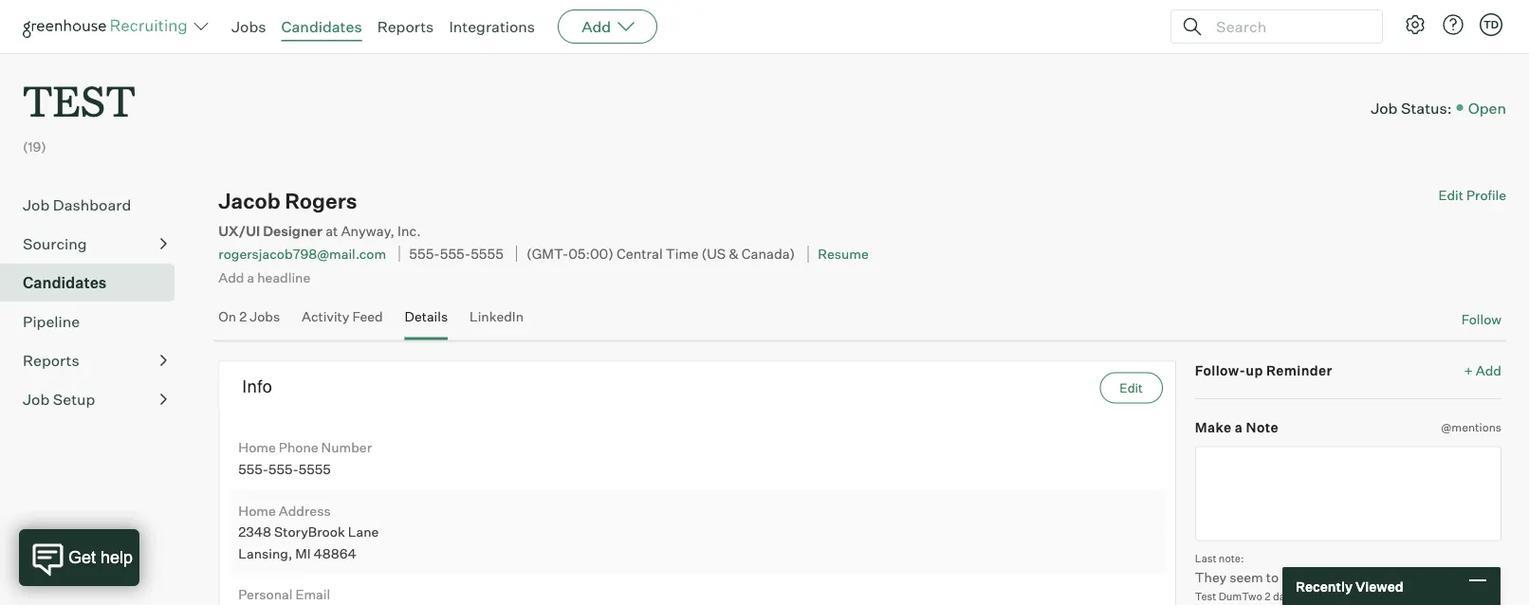 Task type: vqa. For each thing, say whether or not it's contained in the screenshot.
"San" for 11
no



Task type: describe. For each thing, give the bounding box(es) containing it.
add inside + add link
[[1476, 362, 1502, 379]]

(19)
[[23, 139, 46, 155]]

make
[[1195, 419, 1232, 436]]

resume link
[[818, 246, 869, 262]]

(us
[[702, 245, 726, 262]]

sourcing link
[[23, 233, 167, 255]]

note:
[[1219, 552, 1244, 565]]

info
[[242, 376, 272, 397]]

on
[[218, 308, 236, 325]]

2 inside last note: they seem to have an aversion to dijon mustard. test dumtwo               2 days               ago
[[1265, 590, 1271, 603]]

lane
[[348, 524, 379, 540]]

job dashboard
[[23, 196, 131, 215]]

dijon
[[1404, 569, 1436, 586]]

job setup
[[23, 390, 95, 409]]

Search text field
[[1212, 13, 1365, 40]]

open
[[1468, 98, 1507, 117]]

viewed
[[1356, 578, 1404, 595]]

details
[[405, 308, 448, 325]]

time
[[666, 245, 699, 262]]

mi
[[295, 545, 311, 562]]

555- down phone
[[269, 461, 299, 478]]

add for add
[[582, 17, 611, 36]]

05:00)
[[568, 245, 614, 262]]

activity feed
[[302, 308, 383, 325]]

dashboard
[[53, 196, 131, 215]]

have
[[1282, 569, 1311, 586]]

edit for edit profile
[[1439, 187, 1464, 204]]

linkedin link
[[470, 308, 524, 336]]

1 horizontal spatial reports
[[377, 17, 434, 36]]

ux/ui
[[218, 222, 260, 239]]

job status:
[[1371, 98, 1452, 117]]

a for add
[[247, 269, 254, 285]]

aversion
[[1332, 569, 1385, 586]]

edit profile link
[[1439, 187, 1507, 204]]

last note: they seem to have an aversion to dijon mustard. test dumtwo               2 days               ago
[[1195, 552, 1495, 603]]

setup
[[53, 390, 95, 409]]

+
[[1465, 362, 1473, 379]]

5555 inside home phone number 555-555-5555
[[299, 461, 331, 478]]

555- down inc.
[[409, 245, 440, 262]]

recently viewed
[[1296, 578, 1404, 595]]

storybrook
[[274, 524, 345, 540]]

personal
[[238, 586, 293, 603]]

test link
[[23, 53, 136, 132]]

sourcing
[[23, 235, 87, 254]]

job for job dashboard
[[23, 196, 50, 215]]

(gmt-05:00) central time (us & canada)
[[527, 245, 795, 262]]

seem
[[1230, 569, 1264, 586]]

&
[[729, 245, 739, 262]]

follow link
[[1462, 310, 1502, 329]]

follow-up reminder
[[1195, 362, 1333, 379]]

1 to from the left
[[1266, 569, 1279, 586]]

@mentions
[[1442, 420, 1502, 435]]

anyway,
[[341, 222, 395, 239]]

at
[[326, 222, 338, 239]]

@mentions link
[[1442, 419, 1502, 437]]

last
[[1195, 552, 1217, 565]]

ago
[[1299, 590, 1317, 603]]

edit for edit
[[1120, 381, 1143, 396]]

recently
[[1296, 578, 1353, 595]]

on 2 jobs
[[218, 308, 280, 325]]

home address 2348 storybrook lane lansing, mi 48864
[[238, 502, 379, 562]]

mustard.
[[1439, 569, 1495, 586]]

a for make
[[1235, 419, 1243, 436]]

0 vertical spatial candidates
[[281, 17, 362, 36]]

jacob
[[218, 188, 280, 214]]

headline
[[257, 269, 310, 285]]

(gmt-
[[527, 245, 568, 262]]

1 vertical spatial jobs
[[250, 308, 280, 325]]

1 vertical spatial reports link
[[23, 349, 167, 372]]

follow-
[[1195, 362, 1246, 379]]

1 horizontal spatial reports link
[[377, 17, 434, 36]]

pipeline link
[[23, 310, 167, 333]]

pipeline
[[23, 312, 80, 331]]

0 horizontal spatial candidates link
[[23, 272, 167, 294]]

test
[[23, 72, 136, 128]]

add for add a headline
[[218, 269, 244, 285]]

status:
[[1401, 98, 1452, 117]]

configure image
[[1404, 13, 1427, 36]]

jacob rogers ux/ui designer at anyway, inc.
[[218, 188, 421, 239]]

add button
[[558, 9, 658, 44]]

home phone number 555-555-5555
[[238, 439, 372, 478]]

+ add link
[[1465, 361, 1502, 380]]

details link
[[405, 308, 448, 336]]

resume
[[818, 246, 869, 262]]

rogersjacob798@mail.com link
[[218, 246, 386, 262]]

job for job status:
[[1371, 98, 1398, 117]]

+ add
[[1465, 362, 1502, 379]]

they
[[1195, 569, 1227, 586]]



Task type: locate. For each thing, give the bounding box(es) containing it.
candidates link up pipeline link
[[23, 272, 167, 294]]

dumtwo
[[1219, 590, 1263, 603]]

canada)
[[742, 245, 795, 262]]

0 vertical spatial reports link
[[377, 17, 434, 36]]

greenhouse recruiting image
[[23, 15, 194, 38]]

555- up 2348 on the bottom left of page
[[238, 461, 269, 478]]

1 home from the top
[[238, 439, 276, 456]]

home
[[238, 439, 276, 456], [238, 502, 276, 519]]

linkedin
[[470, 308, 524, 325]]

2 vertical spatial job
[[23, 390, 50, 409]]

0 horizontal spatial 2
[[239, 308, 247, 325]]

home for storybrook
[[238, 502, 276, 519]]

note
[[1246, 419, 1279, 436]]

activity feed link
[[302, 308, 383, 336]]

2
[[239, 308, 247, 325], [1265, 590, 1271, 603]]

home left phone
[[238, 439, 276, 456]]

candidates link right jobs link
[[281, 17, 362, 36]]

1 horizontal spatial to
[[1388, 569, 1401, 586]]

1 vertical spatial job
[[23, 196, 50, 215]]

0 vertical spatial 5555
[[471, 245, 504, 262]]

0 horizontal spatial a
[[247, 269, 254, 285]]

days
[[1273, 590, 1296, 603]]

td button
[[1480, 13, 1503, 36]]

555-
[[409, 245, 440, 262], [440, 245, 471, 262], [238, 461, 269, 478], [269, 461, 299, 478]]

1 vertical spatial add
[[218, 269, 244, 285]]

job
[[1371, 98, 1398, 117], [23, 196, 50, 215], [23, 390, 50, 409]]

555-555-5555
[[409, 245, 504, 262]]

home up 2348 on the bottom left of page
[[238, 502, 276, 519]]

1 vertical spatial home
[[238, 502, 276, 519]]

jobs link
[[232, 17, 266, 36]]

0 vertical spatial a
[[247, 269, 254, 285]]

0 horizontal spatial add
[[218, 269, 244, 285]]

home inside home phone number 555-555-5555
[[238, 439, 276, 456]]

2 left days
[[1265, 590, 1271, 603]]

home for 555-
[[238, 439, 276, 456]]

add
[[582, 17, 611, 36], [218, 269, 244, 285], [1476, 362, 1502, 379]]

job dashboard link
[[23, 194, 167, 217]]

1 vertical spatial candidates
[[23, 273, 107, 292]]

designer
[[263, 222, 323, 239]]

test
[[1195, 590, 1217, 603]]

0 vertical spatial edit
[[1439, 187, 1464, 204]]

central
[[617, 245, 663, 262]]

1 horizontal spatial add
[[582, 17, 611, 36]]

48864
[[314, 545, 356, 562]]

activity
[[302, 308, 350, 325]]

add inside add popup button
[[582, 17, 611, 36]]

0 vertical spatial reports
[[377, 17, 434, 36]]

job up sourcing
[[23, 196, 50, 215]]

edit
[[1439, 187, 1464, 204], [1120, 381, 1143, 396]]

1 vertical spatial candidates link
[[23, 272, 167, 294]]

feed
[[352, 308, 383, 325]]

candidates right jobs link
[[281, 17, 362, 36]]

to
[[1266, 569, 1279, 586], [1388, 569, 1401, 586]]

5555 down phone
[[299, 461, 331, 478]]

candidates down sourcing
[[23, 273, 107, 292]]

2348
[[238, 524, 271, 540]]

reports link left integrations
[[377, 17, 434, 36]]

an
[[1314, 569, 1330, 586]]

2 horizontal spatial add
[[1476, 362, 1502, 379]]

home inside "home address 2348 storybrook lane lansing, mi 48864"
[[238, 502, 276, 519]]

0 horizontal spatial reports
[[23, 351, 79, 370]]

1 vertical spatial a
[[1235, 419, 1243, 436]]

1 horizontal spatial edit
[[1439, 187, 1464, 204]]

0 vertical spatial candidates link
[[281, 17, 362, 36]]

555- up details
[[440, 245, 471, 262]]

edit link
[[1100, 373, 1163, 404]]

1 horizontal spatial 5555
[[471, 245, 504, 262]]

0 vertical spatial jobs
[[232, 17, 266, 36]]

on 2 jobs link
[[218, 308, 280, 336]]

0 horizontal spatial reports link
[[23, 349, 167, 372]]

1 horizontal spatial a
[[1235, 419, 1243, 436]]

1 vertical spatial reports
[[23, 351, 79, 370]]

job for job setup
[[23, 390, 50, 409]]

job left the setup
[[23, 390, 50, 409]]

0 horizontal spatial candidates
[[23, 273, 107, 292]]

0 vertical spatial job
[[1371, 98, 1398, 117]]

0 vertical spatial home
[[238, 439, 276, 456]]

rogersjacob798@mail.com
[[218, 246, 386, 262]]

1 horizontal spatial candidates
[[281, 17, 362, 36]]

reports link up job setup link
[[23, 349, 167, 372]]

candidates link
[[281, 17, 362, 36], [23, 272, 167, 294]]

integrations
[[449, 17, 535, 36]]

make a note
[[1195, 419, 1279, 436]]

a left headline
[[247, 269, 254, 285]]

to left dijon
[[1388, 569, 1401, 586]]

to up days
[[1266, 569, 1279, 586]]

reports down pipeline
[[23, 351, 79, 370]]

reports
[[377, 17, 434, 36], [23, 351, 79, 370]]

2 vertical spatial add
[[1476, 362, 1502, 379]]

address
[[279, 502, 331, 519]]

job left status:
[[1371, 98, 1398, 117]]

5555
[[471, 245, 504, 262], [299, 461, 331, 478]]

reminder
[[1267, 362, 1333, 379]]

follow
[[1462, 311, 1502, 328]]

up
[[1246, 362, 1263, 379]]

1 horizontal spatial 2
[[1265, 590, 1271, 603]]

email
[[296, 586, 330, 603]]

edit profile
[[1439, 187, 1507, 204]]

a left note
[[1235, 419, 1243, 436]]

1 vertical spatial 2
[[1265, 590, 1271, 603]]

add a headline
[[218, 269, 310, 285]]

5555 left (gmt-
[[471, 245, 504, 262]]

0 vertical spatial 2
[[239, 308, 247, 325]]

a
[[247, 269, 254, 285], [1235, 419, 1243, 436]]

candidates
[[281, 17, 362, 36], [23, 273, 107, 292]]

jobs
[[232, 17, 266, 36], [250, 308, 280, 325]]

td
[[1484, 18, 1499, 31]]

inc.
[[398, 222, 421, 239]]

2 home from the top
[[238, 502, 276, 519]]

integrations link
[[449, 17, 535, 36]]

0 vertical spatial add
[[582, 17, 611, 36]]

rogers
[[285, 188, 357, 214]]

td button
[[1476, 9, 1507, 40]]

2 right on
[[239, 308, 247, 325]]

0 horizontal spatial to
[[1266, 569, 1279, 586]]

0 horizontal spatial 5555
[[299, 461, 331, 478]]

0 horizontal spatial edit
[[1120, 381, 1143, 396]]

1 horizontal spatial candidates link
[[281, 17, 362, 36]]

phone
[[279, 439, 318, 456]]

1 vertical spatial 5555
[[299, 461, 331, 478]]

personal email
[[238, 586, 330, 603]]

2 to from the left
[[1388, 569, 1401, 586]]

lansing,
[[238, 545, 292, 562]]

1 vertical spatial edit
[[1120, 381, 1143, 396]]

None text field
[[1195, 447, 1502, 541]]

reports left integrations
[[377, 17, 434, 36]]



